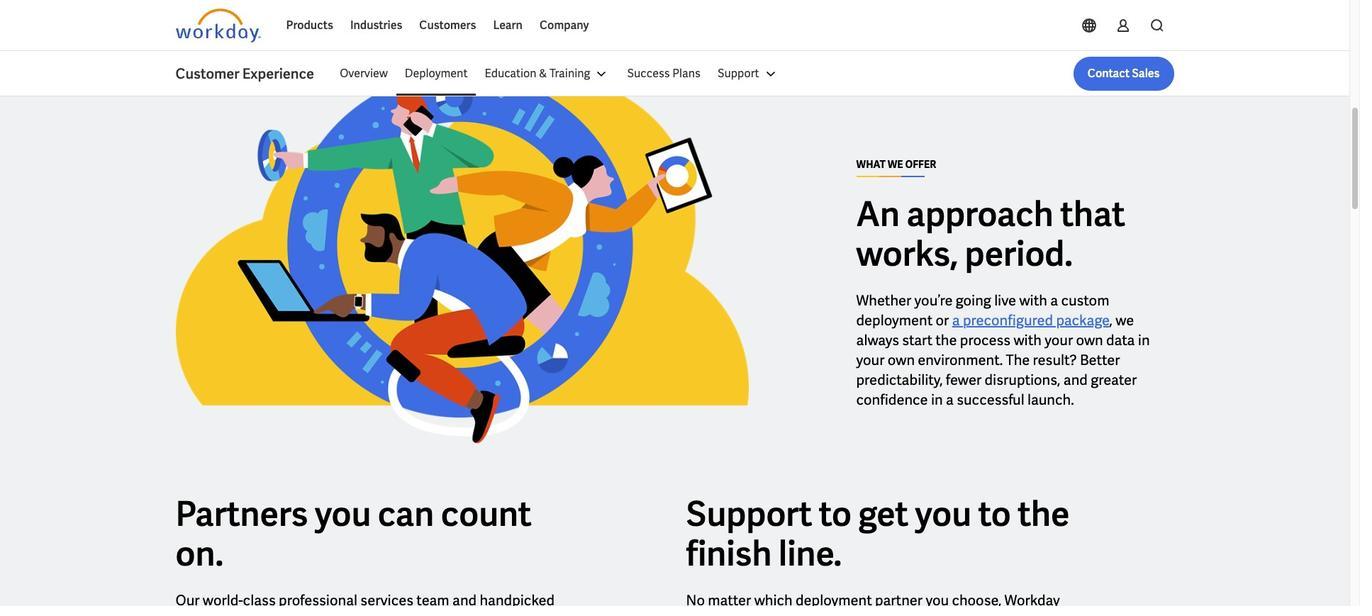 Task type: describe. For each thing, give the bounding box(es) containing it.
we
[[1116, 311, 1135, 330]]

always
[[857, 331, 900, 350]]

contact
[[1088, 66, 1130, 81]]

menu containing overview
[[331, 57, 788, 91]]

that
[[1061, 192, 1126, 236]]

education
[[485, 66, 537, 81]]

go to the homepage image
[[176, 9, 261, 43]]

a preconfigured package
[[952, 311, 1110, 330]]

overview link
[[331, 57, 396, 91]]

an
[[857, 192, 900, 236]]

whether
[[857, 292, 912, 310]]

a inside , we always start the process with your own data in your own environment. the result? better predictability, fewer disruptions, and greater confidence in a successful launch.
[[946, 391, 954, 409]]

finish
[[686, 532, 772, 576]]

you're
[[915, 292, 953, 310]]

customer experience link
[[176, 64, 331, 84]]

1 horizontal spatial in
[[1138, 331, 1150, 350]]

disruptions,
[[985, 371, 1061, 389]]

customers button
[[411, 9, 485, 43]]

you inside 'partners you can count on.'
[[315, 492, 371, 536]]

launch.
[[1028, 391, 1075, 409]]

whether you're going live with a custom deployment or
[[857, 292, 1110, 330]]

preconfigured
[[963, 311, 1054, 330]]

1 to from the left
[[819, 492, 852, 536]]

offer
[[905, 158, 937, 171]]

with inside whether you're going live with a custom deployment or
[[1020, 292, 1048, 310]]

period.
[[965, 232, 1073, 276]]

customer experience
[[176, 65, 314, 83]]

confidence
[[857, 391, 928, 409]]

customer
[[176, 65, 240, 83]]

sales
[[1132, 66, 1160, 81]]

going
[[956, 292, 992, 310]]

2 to from the left
[[979, 492, 1011, 536]]

a preconfigured package link
[[952, 311, 1110, 330]]

approach
[[907, 192, 1054, 236]]

custom
[[1062, 292, 1110, 310]]

list containing overview
[[331, 57, 1174, 91]]

get
[[859, 492, 909, 536]]

process
[[960, 331, 1011, 350]]

1 vertical spatial own
[[888, 351, 915, 370]]

works,
[[857, 232, 958, 276]]

or
[[936, 311, 949, 330]]

on.
[[176, 532, 224, 576]]

the inside support to get you to the finish line.
[[1018, 492, 1070, 536]]

you inside support to get you to the finish line.
[[916, 492, 972, 536]]

an approach that works, period.
[[857, 192, 1126, 276]]

plans
[[673, 66, 701, 81]]

deployment
[[405, 66, 468, 81]]



Task type: vqa. For each thing, say whether or not it's contained in the screenshot.
the bottommost in
yes



Task type: locate. For each thing, give the bounding box(es) containing it.
contact sales link
[[1074, 57, 1174, 91]]

result?
[[1033, 351, 1077, 370]]

fewer
[[946, 371, 982, 389]]

company
[[540, 18, 589, 33]]

success plans link
[[619, 57, 709, 91]]

a down "fewer"
[[946, 391, 954, 409]]

learn
[[493, 18, 523, 33]]

1 vertical spatial your
[[857, 351, 885, 370]]

in
[[1138, 331, 1150, 350], [931, 391, 943, 409]]

a inside whether you're going live with a custom deployment or
[[1051, 292, 1059, 310]]

company button
[[531, 9, 598, 43]]

0 horizontal spatial to
[[819, 492, 852, 536]]

you left can
[[315, 492, 371, 536]]

industries button
[[342, 9, 411, 43]]

with
[[1020, 292, 1048, 310], [1014, 331, 1042, 350]]

people working with data. image
[[176, 67, 749, 449]]

support for support to get you to the finish line.
[[686, 492, 812, 536]]

environment.
[[918, 351, 1003, 370]]

list
[[331, 57, 1174, 91]]

0 horizontal spatial in
[[931, 391, 943, 409]]

in down predictability,
[[931, 391, 943, 409]]

success
[[627, 66, 670, 81]]

in right the data
[[1138, 331, 1150, 350]]

the
[[1006, 351, 1030, 370]]

1 vertical spatial in
[[931, 391, 943, 409]]

1 horizontal spatial the
[[1018, 492, 1070, 536]]

own
[[1076, 331, 1104, 350], [888, 351, 915, 370]]

a right or
[[952, 311, 960, 330]]

live
[[995, 292, 1017, 310]]

a
[[1051, 292, 1059, 310], [952, 311, 960, 330], [946, 391, 954, 409]]

a up "a preconfigured package" link on the right of page
[[1051, 292, 1059, 310]]

&
[[539, 66, 547, 81]]

0 vertical spatial a
[[1051, 292, 1059, 310]]

we
[[888, 158, 904, 171]]

predictability,
[[857, 371, 943, 389]]

you right get
[[916, 492, 972, 536]]

1 horizontal spatial own
[[1076, 331, 1104, 350]]

success plans
[[627, 66, 701, 81]]

your
[[1045, 331, 1073, 350], [857, 351, 885, 370]]

education & training
[[485, 66, 591, 81]]

support inside dropdown button
[[718, 66, 759, 81]]

your up result?
[[1045, 331, 1073, 350]]

successful
[[957, 391, 1025, 409]]

1 vertical spatial a
[[952, 311, 960, 330]]

can
[[378, 492, 434, 536]]

support inside support to get you to the finish line.
[[686, 492, 812, 536]]

the inside , we always start the process with your own data in your own environment. the result? better predictability, fewer disruptions, and greater confidence in a successful launch.
[[936, 331, 957, 350]]

1 vertical spatial support
[[686, 492, 812, 536]]

support for support
[[718, 66, 759, 81]]

learn button
[[485, 9, 531, 43]]

products button
[[278, 9, 342, 43]]

better
[[1080, 351, 1121, 370]]

1 vertical spatial with
[[1014, 331, 1042, 350]]

with up "a preconfigured package" link on the right of page
[[1020, 292, 1048, 310]]

partners
[[176, 492, 308, 536]]

1 horizontal spatial you
[[916, 492, 972, 536]]

2 vertical spatial a
[[946, 391, 954, 409]]

0 vertical spatial in
[[1138, 331, 1150, 350]]

data
[[1107, 331, 1135, 350]]

support to get you to the finish line.
[[686, 492, 1070, 576]]

to
[[819, 492, 852, 536], [979, 492, 1011, 536]]

industries
[[350, 18, 402, 33]]

deployment
[[857, 311, 933, 330]]

own up predictability,
[[888, 351, 915, 370]]

0 vertical spatial own
[[1076, 331, 1104, 350]]

contact sales
[[1088, 66, 1160, 81]]

1 horizontal spatial your
[[1045, 331, 1073, 350]]

0 vertical spatial the
[[936, 331, 957, 350]]

what we offer
[[857, 158, 937, 171]]

0 horizontal spatial the
[[936, 331, 957, 350]]

0 horizontal spatial your
[[857, 351, 885, 370]]

customers
[[420, 18, 476, 33]]

with inside , we always start the process with your own data in your own environment. the result? better predictability, fewer disruptions, and greater confidence in a successful launch.
[[1014, 331, 1042, 350]]

products
[[286, 18, 333, 33]]

with down "a preconfigured package" link on the right of page
[[1014, 331, 1042, 350]]

experience
[[242, 65, 314, 83]]

0 horizontal spatial own
[[888, 351, 915, 370]]

1 horizontal spatial to
[[979, 492, 1011, 536]]

start
[[903, 331, 933, 350]]

, we always start the process with your own data in your own environment. the result? better predictability, fewer disruptions, and greater confidence in a successful launch.
[[857, 311, 1150, 409]]

your down always
[[857, 351, 885, 370]]

package
[[1057, 311, 1110, 330]]

own down 'package'
[[1076, 331, 1104, 350]]

partners you can count on.
[[176, 492, 532, 576]]

greater
[[1091, 371, 1137, 389]]

and
[[1064, 371, 1088, 389]]

you
[[315, 492, 371, 536], [916, 492, 972, 536]]

menu
[[331, 57, 788, 91]]

support
[[718, 66, 759, 81], [686, 492, 812, 536]]

0 horizontal spatial you
[[315, 492, 371, 536]]

1 you from the left
[[315, 492, 371, 536]]

education & training button
[[476, 57, 619, 91]]

1 vertical spatial the
[[1018, 492, 1070, 536]]

0 vertical spatial support
[[718, 66, 759, 81]]

the
[[936, 331, 957, 350], [1018, 492, 1070, 536]]

what
[[857, 158, 886, 171]]

count
[[441, 492, 532, 536]]

,
[[1110, 311, 1113, 330]]

deployment link
[[396, 57, 476, 91]]

support button
[[709, 57, 788, 91]]

2 you from the left
[[916, 492, 972, 536]]

0 vertical spatial your
[[1045, 331, 1073, 350]]

0 vertical spatial with
[[1020, 292, 1048, 310]]

overview
[[340, 66, 388, 81]]

training
[[550, 66, 591, 81]]

line.
[[779, 532, 842, 576]]



